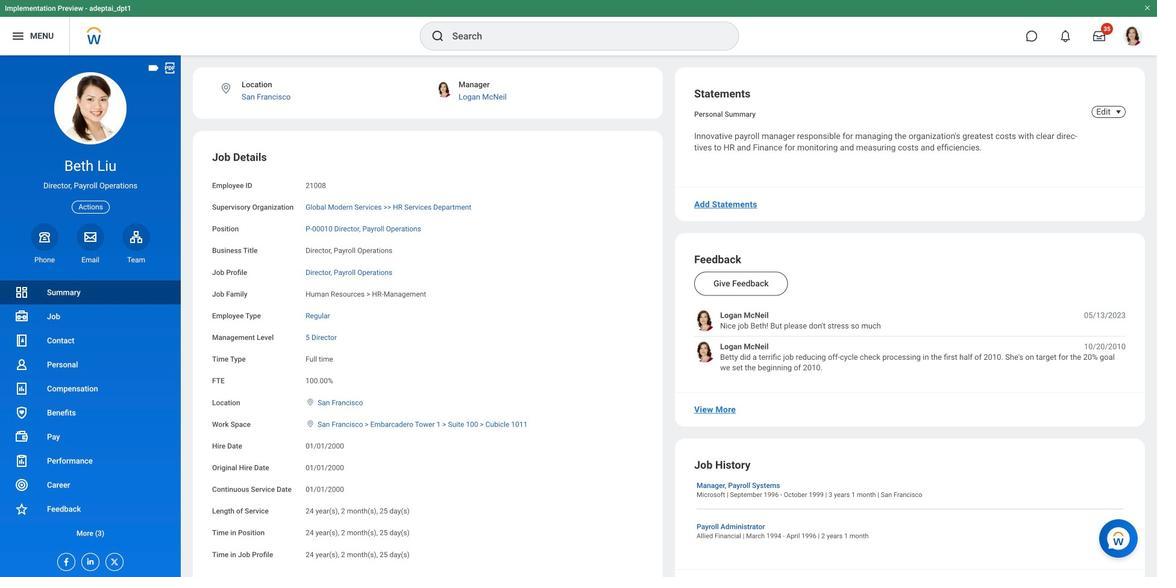 Task type: locate. For each thing, give the bounding box(es) containing it.
employee's photo (logan mcneil) image
[[694, 311, 715, 332], [694, 342, 715, 363]]

inbox large image
[[1093, 30, 1105, 42]]

banner
[[0, 0, 1157, 55]]

view printable version (pdf) image
[[163, 61, 177, 75]]

1 horizontal spatial list
[[694, 311, 1126, 374]]

personal image
[[14, 358, 29, 372]]

pay image
[[14, 430, 29, 445]]

1 vertical spatial location image
[[306, 420, 315, 429]]

compensation image
[[14, 382, 29, 397]]

location image
[[219, 82, 233, 95], [306, 420, 315, 429]]

tag image
[[147, 61, 160, 75]]

0 vertical spatial location image
[[219, 82, 233, 95]]

0 vertical spatial employee's photo (logan mcneil) image
[[694, 311, 715, 332]]

2 employee's photo (logan mcneil) image from the top
[[694, 342, 715, 363]]

full time element
[[306, 353, 333, 364]]

performance image
[[14, 454, 29, 469]]

navigation pane region
[[0, 55, 181, 578]]

feedback image
[[14, 503, 29, 517]]

1 employee's photo (logan mcneil) image from the top
[[694, 311, 715, 332]]

personal summary element
[[694, 108, 756, 119]]

search image
[[431, 29, 445, 43]]

location image
[[306, 398, 315, 407]]

list
[[0, 281, 181, 546], [694, 311, 1126, 374]]

group
[[212, 150, 644, 561]]

justify image
[[11, 29, 25, 43]]

benefits image
[[14, 406, 29, 421]]

mail image
[[83, 230, 98, 245]]

0 horizontal spatial list
[[0, 281, 181, 546]]

contact image
[[14, 334, 29, 348]]

1 vertical spatial employee's photo (logan mcneil) image
[[694, 342, 715, 363]]

profile logan mcneil image
[[1123, 27, 1143, 48]]

team beth liu element
[[122, 255, 150, 265]]



Task type: vqa. For each thing, say whether or not it's contained in the screenshot.
Stockton's location icon
no



Task type: describe. For each thing, give the bounding box(es) containing it.
career image
[[14, 478, 29, 493]]

facebook image
[[58, 554, 71, 568]]

1 horizontal spatial location image
[[306, 420, 315, 429]]

job image
[[14, 310, 29, 324]]

email beth liu element
[[77, 255, 104, 265]]

phone beth liu element
[[31, 255, 58, 265]]

caret down image
[[1111, 107, 1126, 117]]

close environment banner image
[[1144, 4, 1151, 11]]

x image
[[106, 554, 119, 568]]

view team image
[[129, 230, 143, 245]]

summary image
[[14, 286, 29, 300]]

0 horizontal spatial location image
[[219, 82, 233, 95]]

phone image
[[36, 230, 53, 245]]

linkedin image
[[82, 554, 95, 567]]

Search Workday  search field
[[452, 23, 714, 49]]

notifications large image
[[1059, 30, 1071, 42]]



